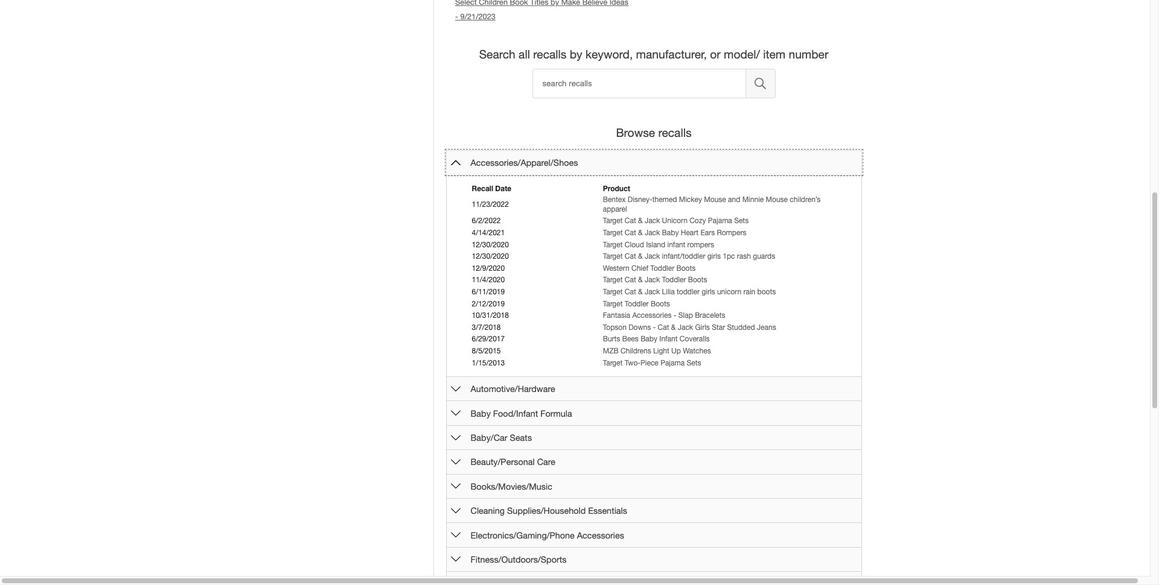 Task type: locate. For each thing, give the bounding box(es) containing it.
1 target from the top
[[603, 217, 623, 226]]

1 vertical spatial boots
[[689, 276, 708, 285]]

2 horizontal spatial -
[[674, 312, 677, 320]]

baby/car
[[471, 433, 508, 443]]

beauty/personal care link
[[471, 458, 556, 468]]

girls right toddler
[[702, 288, 716, 297]]

mouse
[[705, 196, 727, 204], [766, 196, 788, 204]]

& for baby
[[639, 229, 643, 237]]

1 vertical spatial accessories
[[577, 531, 625, 541]]

0 horizontal spatial mouse
[[705, 196, 727, 204]]

supplies/household
[[507, 506, 586, 517]]

mickey
[[679, 196, 703, 204]]

western chief toddler boots
[[603, 264, 696, 273]]

jack for infant/toddler
[[645, 253, 660, 261]]

jack down target cat & jack toddler boots
[[645, 288, 660, 297]]

children
[[479, 0, 508, 7]]

10/31/2018
[[472, 312, 509, 320]]

all
[[519, 48, 530, 61]]

childrens
[[621, 347, 652, 356]]

jack up island
[[645, 229, 660, 237]]

row down target cat & jack toddler boots link
[[471, 287, 846, 299]]

target for target toddler boots
[[603, 300, 623, 308]]

row containing 12/9/2020
[[471, 263, 846, 275]]

row down burts bees baby infant coveralls link
[[471, 346, 846, 358]]

target for target cat & jack baby heart ears rompers
[[603, 229, 623, 237]]

0 horizontal spatial by
[[551, 0, 559, 7]]

accessories inside row
[[633, 312, 672, 320]]

and
[[729, 196, 741, 204]]

0 vertical spatial pajama
[[708, 217, 733, 226]]

jack down western chief toddler boots
[[645, 276, 660, 285]]

target two-piece pajama sets link
[[603, 359, 702, 368]]

target for target cat & jack toddler boots
[[603, 276, 623, 285]]

11/23/2022
[[472, 201, 509, 209]]

by right titles
[[551, 0, 559, 7]]

row down target cat & jack baby heart ears rompers
[[471, 240, 846, 251]]

girls left "1pc"
[[708, 253, 721, 261]]

island
[[646, 241, 666, 249]]

row up the mzb childrens light up watches link
[[471, 334, 846, 346]]

pajama up rompers
[[708, 217, 733, 226]]

1 vertical spatial by
[[570, 48, 583, 61]]

circle arrow e image for baby/car seats
[[451, 433, 461, 443]]

circle arrow e image for electronics/gaming/phone accessories
[[451, 531, 461, 541]]

sets
[[735, 217, 749, 226], [687, 359, 702, 368]]

row containing 8/5/2015
[[471, 346, 846, 358]]

3 circle arrow e image from the top
[[451, 433, 461, 443]]

3 circle arrow e image from the top
[[451, 507, 461, 516]]

& up chief on the right
[[639, 253, 643, 261]]

& up cloud
[[639, 229, 643, 237]]

circle arrow e image
[[451, 458, 461, 468], [451, 482, 461, 492], [451, 507, 461, 516], [451, 531, 461, 541]]

7 target from the top
[[603, 300, 623, 308]]

topson downs - cat & jack girls star studded jeans link
[[603, 324, 777, 332]]

model/
[[724, 48, 760, 61]]

jack for lilia
[[645, 288, 660, 297]]

book
[[510, 0, 528, 7]]

& down chief on the right
[[639, 276, 643, 285]]

1 circle arrow e image from the top
[[451, 385, 461, 394]]

& for lilia
[[639, 288, 643, 297]]

2 vertical spatial -
[[653, 324, 656, 332]]

cleaning supplies/household essentials
[[471, 506, 628, 517]]

12/30/2020 down '4/14/2021'
[[472, 241, 509, 249]]

recalls right browse
[[659, 126, 692, 139]]

row up unicorn on the top right of page
[[471, 195, 846, 216]]

target for target cat & jack infant/toddler girls 1pc rash guards
[[603, 253, 623, 261]]

cat for target cat & jack lilia toddler girls unicorn rain boots
[[625, 288, 637, 297]]

12 row from the top
[[471, 334, 846, 346]]

row containing bentex disney-themed mickey mouse and minnie mouse children's apparel
[[471, 195, 846, 216]]

1 12/30/2020 from the top
[[472, 241, 509, 249]]

mzb childrens light up watches
[[603, 347, 711, 356]]

9 row from the top
[[471, 299, 846, 311]]

- down select
[[455, 12, 459, 21]]

2 circle arrow e image from the top
[[451, 409, 461, 419]]

7 row from the top
[[471, 275, 846, 287]]

cat up target toddler boots link
[[625, 288, 637, 297]]

1 vertical spatial sets
[[687, 359, 702, 368]]

recalls right all at the top of the page
[[534, 48, 567, 61]]

burts
[[603, 335, 621, 344]]

essentials
[[589, 506, 628, 517]]

2 row from the top
[[471, 216, 846, 228]]

14 row from the top
[[471, 358, 846, 370]]

baby up baby/car
[[471, 409, 491, 419]]

target toddler boots link
[[603, 300, 670, 308]]

accessories up downs
[[633, 312, 672, 320]]

11 row from the top
[[471, 322, 846, 334]]

1 horizontal spatial -
[[653, 324, 656, 332]]

sets down watches
[[687, 359, 702, 368]]

burts bees baby infant coveralls link
[[603, 335, 710, 344]]

2 12/30/2020 from the top
[[472, 253, 509, 261]]

& up target toddler boots link
[[639, 288, 643, 297]]

0 horizontal spatial pajama
[[661, 359, 685, 368]]

food/infant
[[493, 409, 538, 419]]

jack
[[645, 217, 660, 226], [645, 229, 660, 237], [645, 253, 660, 261], [645, 276, 660, 285], [645, 288, 660, 297], [678, 324, 694, 332]]

12/30/2020 for target cat & jack infant/toddler girls 1pc rash guards
[[472, 253, 509, 261]]

1 horizontal spatial by
[[570, 48, 583, 61]]

0 horizontal spatial recalls
[[534, 48, 567, 61]]

8 target from the top
[[603, 359, 623, 368]]

0 vertical spatial -
[[455, 12, 459, 21]]

1 horizontal spatial sets
[[735, 217, 749, 226]]

12/30/2020 up 12/9/2020
[[472, 253, 509, 261]]

boots down "infant/toddler"
[[677, 264, 696, 273]]

12/30/2020 for target cloud island infant rompers
[[472, 241, 509, 249]]

recall
[[472, 184, 494, 193]]

ideas
[[610, 0, 629, 7]]

lilia
[[662, 288, 675, 297]]

mouse right 'minnie'
[[766, 196, 788, 204]]

5 target from the top
[[603, 276, 623, 285]]

coveralls
[[680, 335, 710, 344]]

4 circle arrow e image from the top
[[451, 531, 461, 541]]

baby down unicorn on the top right of page
[[662, 229, 679, 237]]

row
[[471, 195, 846, 216], [471, 216, 846, 228], [471, 228, 846, 240], [471, 240, 846, 251], [471, 251, 846, 263], [471, 263, 846, 275], [471, 275, 846, 287], [471, 287, 846, 299], [471, 299, 846, 311], [471, 311, 846, 322], [471, 322, 846, 334], [471, 334, 846, 346], [471, 346, 846, 358], [471, 358, 846, 370]]

beauty/personal
[[471, 458, 535, 468]]

1 horizontal spatial baby
[[641, 335, 658, 344]]

target cat & jack unicorn cozy pajama sets
[[603, 217, 749, 226]]

2 target from the top
[[603, 229, 623, 237]]

cozy
[[690, 217, 706, 226]]

cat up cloud
[[625, 229, 637, 237]]

electronics/gaming/phone accessories
[[471, 531, 625, 541]]

unicorn
[[718, 288, 742, 297]]

cat down apparel
[[625, 217, 637, 226]]

row up "target cat & jack baby heart ears rompers" link
[[471, 216, 846, 228]]

row containing 1/15/2013
[[471, 358, 846, 370]]

fantasia accessories - slap bracelets link
[[603, 312, 726, 320]]

jack down slap
[[678, 324, 694, 332]]

select children book titles by make believe ideas - 9/21/2023 link
[[455, 0, 629, 21]]

1 vertical spatial 12/30/2020
[[472, 253, 509, 261]]

0 horizontal spatial accessories
[[577, 531, 625, 541]]

row containing 3/7/2018
[[471, 322, 846, 334]]

10 row from the top
[[471, 311, 846, 322]]

1 horizontal spatial mouse
[[766, 196, 788, 204]]

3 row from the top
[[471, 228, 846, 240]]

row containing 6/11/2019
[[471, 287, 846, 299]]

toddler up fantasia
[[625, 300, 649, 308]]

- left slap
[[674, 312, 677, 320]]

row down the mzb childrens light up watches link
[[471, 358, 846, 370]]

mzb childrens light up watches link
[[603, 347, 711, 356]]

sets up rompers
[[735, 217, 749, 226]]

& down disney-
[[639, 217, 643, 226]]

4 circle arrow e image from the top
[[451, 555, 461, 565]]

seats
[[510, 433, 532, 443]]

jack up western chief toddler boots link
[[645, 253, 660, 261]]

2 mouse from the left
[[766, 196, 788, 204]]

books/movies/music link
[[471, 482, 553, 492]]

8 row from the top
[[471, 287, 846, 299]]

0 vertical spatial sets
[[735, 217, 749, 226]]

None image field
[[746, 69, 776, 98]]

toddler up lilia
[[662, 276, 687, 285]]

row containing 4/14/2021
[[471, 228, 846, 240]]

cat for target cat & jack toddler boots
[[625, 276, 637, 285]]

toddler up target cat & jack toddler boots link
[[651, 264, 675, 273]]

baby/car seats
[[471, 433, 532, 443]]

1 horizontal spatial recalls
[[659, 126, 692, 139]]

select children book titles by make believe ideas - 9/21/2023
[[455, 0, 629, 21]]

6/2/2022
[[472, 217, 501, 226]]

mzb
[[603, 347, 619, 356]]

rompers
[[688, 241, 715, 249]]

target for target cat & jack unicorn cozy pajama sets
[[603, 217, 623, 226]]

1 vertical spatial baby
[[641, 335, 658, 344]]

6/11/2019
[[472, 288, 505, 297]]

2 horizontal spatial baby
[[662, 229, 679, 237]]

jack left unicorn on the top right of page
[[645, 217, 660, 226]]

or
[[711, 48, 721, 61]]

date
[[496, 184, 512, 193]]

0 vertical spatial 12/30/2020
[[472, 241, 509, 249]]

row up target cloud island infant rompers
[[471, 228, 846, 240]]

mouse left and
[[705, 196, 727, 204]]

1 horizontal spatial accessories
[[633, 312, 672, 320]]

2 circle arrow e image from the top
[[451, 482, 461, 492]]

1 vertical spatial -
[[674, 312, 677, 320]]

row up fantasia accessories - slap bracelets
[[471, 299, 846, 311]]

4 row from the top
[[471, 240, 846, 251]]

row up downs
[[471, 311, 846, 322]]

cleaning
[[471, 506, 505, 517]]

&
[[639, 217, 643, 226], [639, 229, 643, 237], [639, 253, 643, 261], [639, 276, 643, 285], [639, 288, 643, 297], [672, 324, 676, 332]]

1 horizontal spatial pajama
[[708, 217, 733, 226]]

target cat & jack toddler boots link
[[603, 276, 708, 285]]

target cat & jack infant/toddler girls 1pc rash guards link
[[603, 253, 776, 261]]

2 vertical spatial baby
[[471, 409, 491, 419]]

topson
[[603, 324, 627, 332]]

0 vertical spatial by
[[551, 0, 559, 7]]

6 row from the top
[[471, 263, 846, 275]]

row containing 11/4/2020
[[471, 275, 846, 287]]

0 horizontal spatial -
[[455, 12, 459, 21]]

manufacturer,
[[636, 48, 707, 61]]

boots up fantasia accessories - slap bracelets
[[651, 300, 670, 308]]

row down target cloud island infant rompers link
[[471, 251, 846, 263]]

1 circle arrow e image from the top
[[451, 458, 461, 468]]

row up target cat & jack toddler boots link
[[471, 263, 846, 275]]

bentex disney-themed mickey mouse and minnie mouse children's apparel
[[603, 196, 821, 214]]

1 vertical spatial recalls
[[659, 126, 692, 139]]

cloud
[[625, 241, 644, 249]]

boots
[[677, 264, 696, 273], [689, 276, 708, 285], [651, 300, 670, 308]]

by left keyword,
[[570, 48, 583, 61]]

6 target from the top
[[603, 288, 623, 297]]

8/5/2015
[[472, 347, 501, 356]]

row up burts bees baby infant coveralls
[[471, 322, 846, 334]]

4 target from the top
[[603, 253, 623, 261]]

piece
[[641, 359, 659, 368]]

accessories down essentials
[[577, 531, 625, 541]]

13 row from the top
[[471, 346, 846, 358]]

3 target from the top
[[603, 241, 623, 249]]

cat down chief on the right
[[625, 276, 637, 285]]

0 vertical spatial accessories
[[633, 312, 672, 320]]

themed
[[653, 196, 677, 204]]

target for target cloud island infant rompers
[[603, 241, 623, 249]]

row containing 2/12/2019
[[471, 299, 846, 311]]

row down western chief toddler boots link
[[471, 275, 846, 287]]

1 row from the top
[[471, 195, 846, 216]]

pajama down up
[[661, 359, 685, 368]]

make
[[562, 0, 581, 7]]

1 vertical spatial girls
[[702, 288, 716, 297]]

baby/car seats link
[[471, 433, 532, 443]]

circle arrow e image for cleaning supplies/household essentials
[[451, 507, 461, 516]]

0 vertical spatial recalls
[[534, 48, 567, 61]]

baby up the mzb childrens light up watches link
[[641, 335, 658, 344]]

circle arrow e image
[[451, 385, 461, 394], [451, 409, 461, 419], [451, 433, 461, 443], [451, 555, 461, 565]]

boots up target cat & jack lilia toddler girls unicorn rain boots at the right
[[689, 276, 708, 285]]

cat for target cat & jack unicorn cozy pajama sets
[[625, 217, 637, 226]]

care
[[537, 458, 556, 468]]

by
[[551, 0, 559, 7], [570, 48, 583, 61]]

0 vertical spatial baby
[[662, 229, 679, 237]]

- up burts bees baby infant coveralls
[[653, 324, 656, 332]]

automotive/hardware
[[471, 384, 556, 395]]

cat down cloud
[[625, 253, 637, 261]]



Task type: describe. For each thing, give the bounding box(es) containing it.
1 mouse from the left
[[705, 196, 727, 204]]

fitness/outdoors/sports link
[[471, 555, 567, 565]]

believe
[[583, 0, 608, 7]]

recall date
[[472, 184, 512, 193]]

0 vertical spatial toddler
[[651, 264, 675, 273]]

search all recalls by keyword, manufacturer, or model/ item number
[[479, 48, 829, 61]]

0 horizontal spatial sets
[[687, 359, 702, 368]]

jack for unicorn
[[645, 217, 660, 226]]

row containing 10/31/2018
[[471, 311, 846, 322]]

western chief toddler boots link
[[603, 264, 696, 273]]

target cat & jack unicorn cozy pajama sets link
[[603, 217, 749, 226]]

accessories for fantasia
[[633, 312, 672, 320]]

fantasia accessories - slap bracelets
[[603, 312, 726, 320]]

2/12/2019
[[472, 300, 505, 308]]

search recalls text field
[[533, 69, 746, 98]]

1/15/2013
[[472, 359, 505, 368]]

infant
[[668, 241, 686, 249]]

target cat & jack lilia toddler girls unicorn rain boots
[[603, 288, 776, 297]]

- for fantasia
[[674, 312, 677, 320]]

search
[[479, 48, 516, 61]]

children's
[[790, 196, 821, 204]]

accessories/apparel/shoes link
[[471, 158, 578, 168]]

rompers
[[717, 229, 747, 237]]

star
[[712, 324, 726, 332]]

1 vertical spatial pajama
[[661, 359, 685, 368]]

downs
[[629, 324, 651, 332]]

3/7/2018
[[472, 324, 501, 332]]

titles
[[531, 0, 549, 7]]

circle arrow e image for fitness/outdoors/sports
[[451, 555, 461, 565]]

circle arrow e image for automotive/hardware
[[451, 385, 461, 394]]

circle arrow e image for baby food/infant formula
[[451, 409, 461, 419]]

browse recalls
[[616, 126, 692, 139]]

select
[[455, 0, 477, 7]]

minnie
[[743, 196, 764, 204]]

number
[[789, 48, 829, 61]]

6/29/2017
[[472, 335, 505, 344]]

target cat & jack lilia toddler girls unicorn rain boots link
[[603, 288, 776, 297]]

1 vertical spatial toddler
[[662, 276, 687, 285]]

electronics/gaming/phone accessories link
[[471, 531, 625, 541]]

bracelets
[[695, 312, 726, 320]]

target cat & jack infant/toddler girls 1pc rash guards
[[603, 253, 776, 261]]

0 horizontal spatial baby
[[471, 409, 491, 419]]

1pc
[[723, 253, 736, 261]]

0 vertical spatial girls
[[708, 253, 721, 261]]

by inside select children book titles by make believe ideas - 9/21/2023
[[551, 0, 559, 7]]

western
[[603, 264, 630, 273]]

target for target cat & jack lilia toddler girls unicorn rain boots
[[603, 288, 623, 297]]

cat for target cat & jack baby heart ears rompers
[[625, 229, 637, 237]]

target cat & jack baby heart ears rompers link
[[603, 229, 747, 237]]

& up infant
[[672, 324, 676, 332]]

circle arrow e image for books/movies/music
[[451, 482, 461, 492]]

row containing 6/29/2017
[[471, 334, 846, 346]]

2 vertical spatial boots
[[651, 300, 670, 308]]

accessories/apparel/shoes
[[471, 158, 578, 168]]

rain
[[744, 288, 756, 297]]

jack for baby
[[645, 229, 660, 237]]

cat down fantasia accessories - slap bracelets
[[658, 324, 670, 332]]

watches
[[683, 347, 711, 356]]

& for unicorn
[[639, 217, 643, 226]]

heart
[[681, 229, 699, 237]]

baby food/infant formula link
[[471, 409, 573, 419]]

electronics/gaming/phone
[[471, 531, 575, 541]]

9/21/2023
[[461, 12, 496, 21]]

browse
[[616, 126, 656, 139]]

cat for target cat & jack infant/toddler girls 1pc rash guards
[[625, 253, 637, 261]]

0 vertical spatial boots
[[677, 264, 696, 273]]

fitness/outdoors/sports
[[471, 555, 567, 565]]

up
[[672, 347, 681, 356]]

target cat & jack baby heart ears rompers
[[603, 229, 747, 237]]

two-
[[625, 359, 641, 368]]

- inside select children book titles by make believe ideas - 9/21/2023
[[455, 12, 459, 21]]

12/9/2020
[[472, 264, 505, 273]]

circle arrow e image for beauty/personal care
[[451, 458, 461, 468]]

bentex disney-themed mickey mouse and minnie mouse children's apparel link
[[603, 196, 821, 214]]

slap
[[679, 312, 693, 320]]

item
[[764, 48, 786, 61]]

books/movies/music
[[471, 482, 553, 492]]

automotive/hardware link
[[471, 384, 556, 395]]

circle arrow s image
[[451, 158, 461, 168]]

target cat & jack toddler boots
[[603, 276, 708, 285]]

chief
[[632, 264, 649, 273]]

rash
[[738, 253, 751, 261]]

row containing 6/2/2022
[[471, 216, 846, 228]]

apparel
[[603, 205, 627, 214]]

burts bees baby infant coveralls
[[603, 335, 710, 344]]

- for topson
[[653, 324, 656, 332]]

unicorn
[[662, 217, 688, 226]]

& for toddler
[[639, 276, 643, 285]]

target for target two-piece pajama sets
[[603, 359, 623, 368]]

studded
[[728, 324, 755, 332]]

target toddler boots
[[603, 300, 670, 308]]

girls
[[696, 324, 710, 332]]

fantasia
[[603, 312, 631, 320]]

5 row from the top
[[471, 251, 846, 263]]

bees
[[623, 335, 639, 344]]

target cloud island infant rompers link
[[603, 241, 715, 249]]

4/14/2021
[[472, 229, 505, 237]]

2 vertical spatial toddler
[[625, 300, 649, 308]]

infant/toddler
[[662, 253, 706, 261]]

11/4/2020
[[472, 276, 505, 285]]

target cloud island infant rompers
[[603, 241, 715, 249]]

light
[[654, 347, 670, 356]]

product
[[603, 184, 631, 193]]

& for infant/toddler
[[639, 253, 643, 261]]

bentex
[[603, 196, 626, 204]]

keyword,
[[586, 48, 633, 61]]

jack for toddler
[[645, 276, 660, 285]]

boots
[[758, 288, 776, 297]]

accessories for electronics/gaming/phone
[[577, 531, 625, 541]]



Task type: vqa. For each thing, say whether or not it's contained in the screenshot.
What is Target's price match policy?'s circle arrow e icon
no



